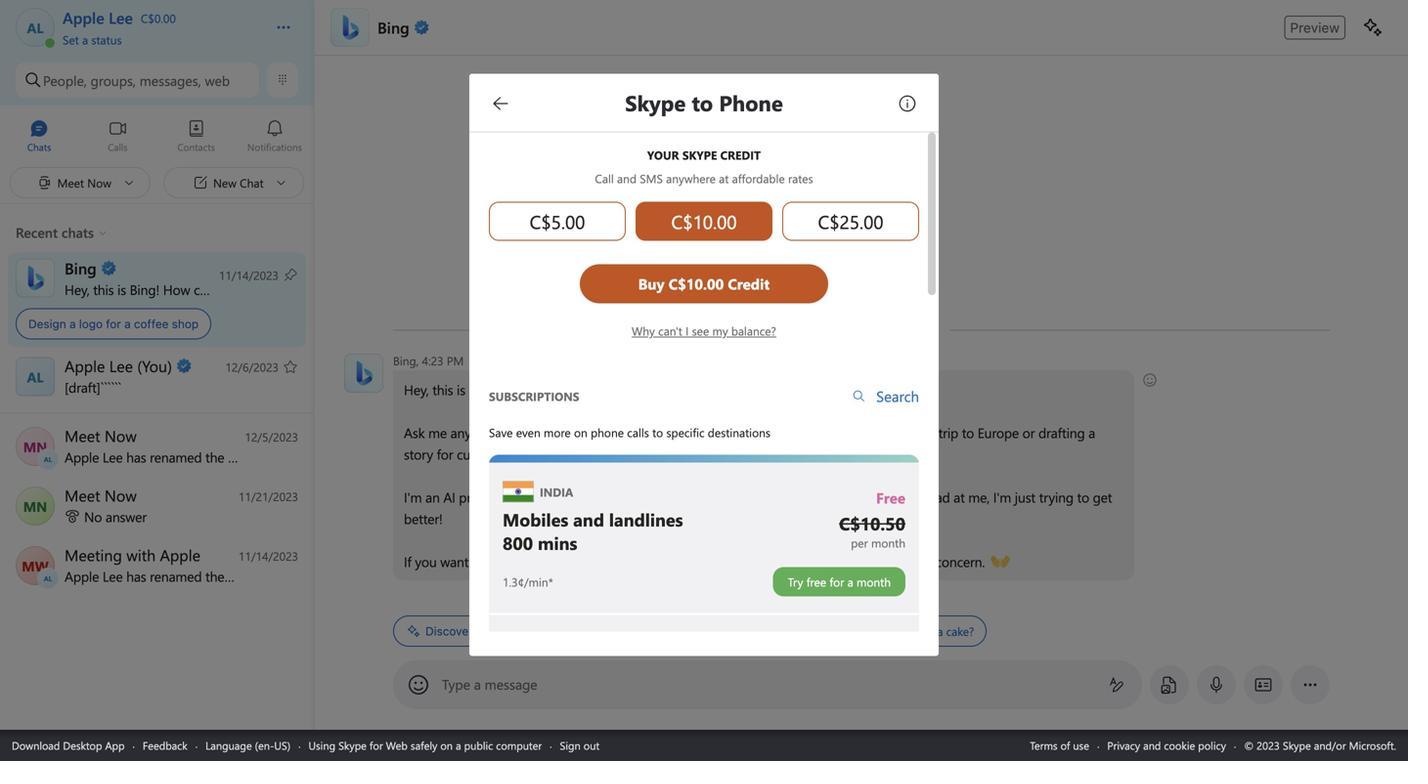 Task type: describe. For each thing, give the bounding box(es) containing it.
@bing.
[[778, 445, 819, 464]]

privacy and cookie policy link
[[1107, 739, 1226, 754]]

in
[[532, 445, 543, 464]]

how do i bake a cake?
[[860, 624, 974, 640]]

terms of use link
[[1030, 739, 1089, 754]]

for right story
[[437, 445, 453, 464]]

using
[[309, 739, 335, 754]]

use
[[1073, 739, 1089, 754]]

how up question,
[[504, 381, 531, 399]]

0 vertical spatial bing
[[377, 17, 410, 38]]

1 horizontal spatial help
[[565, 381, 591, 399]]

and
[[1143, 739, 1161, 754]]

how did the universe begin?
[[682, 624, 827, 640]]

give
[[751, 553, 775, 571]]

. and if you want to give me feedback, just report a concern.
[[633, 553, 989, 571]]

restaurants
[[683, 424, 748, 442]]

2 i'm from the left
[[527, 488, 545, 507]]

vegan
[[644, 424, 680, 442]]

trip
[[938, 424, 958, 442]]

no answer
[[84, 508, 147, 526]]

using skype for web safely on a public computer link
[[309, 739, 542, 754]]

say
[[739, 488, 758, 507]]

design a logo for a coffee shop
[[28, 317, 199, 331]]

sign
[[560, 739, 581, 754]]

to left start
[[472, 553, 484, 571]]

a left coffee
[[124, 317, 131, 331]]

the
[[728, 624, 744, 640]]

bing,
[[393, 353, 419, 369]]

balance?
[[731, 323, 776, 339]]

type a message
[[442, 676, 538, 694]]

me right give at the bottom of page
[[779, 553, 797, 571]]

better!
[[404, 510, 443, 528]]

bing, 4:23 pm
[[393, 353, 464, 369]]

remember
[[594, 445, 655, 464]]

sign out
[[560, 739, 600, 754]]

0 vertical spatial help
[[225, 281, 250, 299]]

at
[[954, 488, 965, 507]]

an
[[425, 488, 440, 507]]

curious
[[457, 445, 499, 464]]

if
[[404, 553, 411, 571]]

story
[[404, 445, 433, 464]]

4:23
[[422, 353, 444, 369]]

1 vertical spatial !
[[496, 381, 500, 399]]

how did the universe begin? button
[[669, 616, 840, 647]]

download desktop app link
[[12, 739, 125, 754]]

any
[[450, 424, 471, 442]]

weird.
[[828, 488, 862, 507]]

for right logo
[[106, 317, 121, 331]]

1 horizontal spatial type
[[549, 553, 574, 571]]

feedback,
[[801, 553, 857, 571]]

do
[[887, 624, 901, 640]]

[draft] ``````
[[65, 378, 121, 397]]

privacy and cookie policy
[[1107, 739, 1226, 754]]

skype
[[338, 739, 367, 754]]

can't
[[658, 323, 682, 339]]

set a status
[[63, 32, 122, 47]]

in
[[752, 424, 762, 442]]

europe
[[978, 424, 1019, 442]]

want inside ask me any type of question, like finding vegan restaurants in cambridge, itinerary for your trip to europe or drafting a story for curious kids. in groups, remember to mention me with @bing. i'm an ai preview, so i'm still learning. sometimes i might say something weird. don't get mad at me, i'm just trying to get better! if you want to start over, type
[[440, 553, 469, 571]]

pm
[[447, 353, 464, 369]]

message
[[485, 676, 538, 694]]

discover
[[425, 625, 473, 639]]

ask
[[404, 424, 425, 442]]

discover bing's magic
[[425, 625, 546, 639]]

bing's
[[476, 625, 510, 639]]

like
[[576, 424, 596, 442]]

a left logo
[[69, 317, 76, 331]]

2 get from the left
[[1093, 488, 1112, 507]]

0 horizontal spatial just
[[861, 553, 882, 571]]

answer
[[106, 508, 147, 526]]

a inside ask me any type of question, like finding vegan restaurants in cambridge, itinerary for your trip to europe or drafting a story for curious kids. in groups, remember to mention me with @bing. i'm an ai preview, so i'm still learning. sometimes i might say something weird. don't get mad at me, i'm just trying to get better! if you want to start over, type
[[1089, 424, 1095, 442]]

how inside 'button'
[[860, 624, 884, 640]]

people, groups, messages, web button
[[16, 63, 259, 98]]

(en-
[[255, 739, 274, 754]]

out
[[584, 739, 600, 754]]

itinerary
[[837, 424, 885, 442]]

a right set
[[82, 32, 88, 47]]

me left any
[[428, 424, 447, 442]]

joke
[[627, 624, 648, 640]]

no answer button
[[0, 479, 314, 537]]

drafting
[[1039, 424, 1085, 442]]

kids.
[[503, 445, 529, 464]]

or
[[1023, 424, 1035, 442]]

of inside ask me any type of question, like finding vegan restaurants in cambridge, itinerary for your trip to europe or drafting a story for curious kids. in groups, remember to mention me with @bing. i'm an ai preview, so i'm still learning. sometimes i might say something weird. don't get mad at me, i'm just trying to get better! if you want to start over, type
[[504, 424, 516, 442]]

over,
[[518, 553, 545, 571]]

1 horizontal spatial this
[[432, 381, 453, 399]]

and
[[640, 553, 664, 571]]

1 horizontal spatial hey, this is bing ! how can i help you today?
[[404, 381, 662, 399]]

0 vertical spatial !
[[156, 281, 160, 299]]

a right type
[[474, 676, 481, 694]]

set
[[63, 32, 79, 47]]

i inside ask me any type of question, like finding vegan restaurants in cambridge, itinerary for your trip to europe or drafting a story for curious kids. in groups, remember to mention me with @bing. i'm an ai preview, so i'm still learning. sometimes i might say something weird. don't get mad at me, i'm just trying to get better! if you want to start over, type
[[694, 488, 698, 507]]

don't
[[866, 488, 898, 507]]

Type a message text field
[[443, 676, 1093, 696]]

finding
[[600, 424, 641, 442]]

app
[[105, 739, 125, 754]]

your
[[909, 424, 935, 442]]

groups, inside button
[[91, 71, 136, 89]]

if
[[667, 553, 674, 571]]

ask me any type of question, like finding vegan restaurants in cambridge, itinerary for your trip to europe or drafting a story for curious kids. in groups, remember to mention me with @bing. i'm an ai preview, so i'm still learning. sometimes i might say something weird. don't get mad at me, i'm just trying to get better! if you want to start over, type
[[404, 424, 1116, 571]]

a right on
[[456, 739, 461, 754]]

me inside button
[[599, 624, 615, 640]]

1 vertical spatial of
[[1061, 739, 1070, 754]]

0 horizontal spatial bing
[[130, 281, 156, 299]]



Task type: locate. For each thing, give the bounding box(es) containing it.
1 horizontal spatial hey,
[[404, 381, 429, 399]]

i inside how do i bake a cake? 'button'
[[904, 624, 907, 640]]

1 vertical spatial is
[[457, 381, 465, 399]]

today?
[[279, 281, 318, 299], [620, 381, 658, 399]]

0 horizontal spatial is
[[117, 281, 126, 299]]

of
[[504, 424, 516, 442], [1061, 739, 1070, 754]]

you
[[254, 281, 276, 299], [594, 381, 616, 399], [415, 553, 437, 571], [678, 553, 700, 571]]

tell me a joke button
[[567, 616, 661, 647]]

tab list
[[0, 111, 314, 164]]

terms of use
[[1030, 739, 1089, 754]]

groups, inside ask me any type of question, like finding vegan restaurants in cambridge, itinerary for your trip to europe or drafting a story for curious kids. in groups, remember to mention me with @bing. i'm an ai preview, so i'm still learning. sometimes i might say something weird. don't get mad at me, i'm just trying to get better! if you want to start over, type
[[547, 445, 591, 464]]

groups, down like
[[547, 445, 591, 464]]

can up question,
[[534, 381, 555, 399]]

1 horizontal spatial just
[[1015, 488, 1036, 507]]

want left give at the bottom of page
[[703, 553, 732, 571]]

magic
[[513, 625, 546, 639]]

0 horizontal spatial can
[[194, 281, 214, 299]]

bake
[[910, 624, 934, 640]]

0 vertical spatial of
[[504, 424, 516, 442]]

0 horizontal spatial today?
[[279, 281, 318, 299]]

type up curious
[[475, 424, 500, 442]]

sometimes
[[625, 488, 691, 507]]

is down pm
[[457, 381, 465, 399]]

did
[[708, 624, 725, 640]]

feedback link
[[143, 739, 187, 754]]

1 vertical spatial help
[[565, 381, 591, 399]]

0 vertical spatial can
[[194, 281, 214, 299]]

! up coffee
[[156, 281, 160, 299]]

(openhands)
[[991, 552, 1064, 570]]

mad
[[924, 488, 950, 507]]

2 vertical spatial bing
[[469, 381, 496, 399]]

just inside ask me any type of question, like finding vegan restaurants in cambridge, itinerary for your trip to europe or drafting a story for curious kids. in groups, remember to mention me with @bing. i'm an ai preview, so i'm still learning. sometimes i might say something weird. don't get mad at me, i'm just trying to get better! if you want to start over, type
[[1015, 488, 1036, 507]]

universe
[[747, 624, 790, 640]]

for
[[106, 317, 121, 331], [889, 424, 905, 442], [437, 445, 453, 464], [370, 739, 383, 754]]

download
[[12, 739, 60, 754]]

groups, down status
[[91, 71, 136, 89]]

0 horizontal spatial groups,
[[91, 71, 136, 89]]

can
[[194, 281, 214, 299], [534, 381, 555, 399]]

0 vertical spatial is
[[117, 281, 126, 299]]

0 horizontal spatial this
[[93, 281, 114, 299]]

want left start
[[440, 553, 469, 571]]

just left "report"
[[861, 553, 882, 571]]

1 horizontal spatial of
[[1061, 739, 1070, 754]]

how left 'did'
[[682, 624, 705, 640]]

tell me a joke
[[579, 624, 648, 640]]

1 i'm from the left
[[404, 488, 422, 507]]

language (en-us) link
[[205, 739, 291, 754]]

for left your
[[889, 424, 905, 442]]

mention
[[674, 445, 723, 464]]

1 vertical spatial hey,
[[404, 381, 429, 399]]

i'm right so
[[527, 488, 545, 507]]

this down 4:23 at the top left of the page
[[432, 381, 453, 399]]

see
[[692, 323, 709, 339]]

0 horizontal spatial get
[[901, 488, 920, 507]]

terms
[[1030, 739, 1058, 754]]

tell
[[579, 624, 596, 640]]

to right the trying on the right bottom of page
[[1077, 488, 1089, 507]]

0 vertical spatial today?
[[279, 281, 318, 299]]

to down vegan
[[659, 445, 671, 464]]

1 horizontal spatial !
[[496, 381, 500, 399]]

of left use
[[1061, 739, 1070, 754]]

1 horizontal spatial i'm
[[527, 488, 545, 507]]

of up kids.
[[504, 424, 516, 442]]

feedback
[[143, 739, 187, 754]]

computer
[[496, 739, 542, 754]]

a right bake
[[937, 624, 943, 640]]

2 horizontal spatial i'm
[[993, 488, 1011, 507]]

0 horizontal spatial i'm
[[404, 488, 422, 507]]

how up shop
[[163, 281, 190, 299]]

status
[[91, 32, 122, 47]]

[draft]
[[65, 378, 100, 397]]

cambridge,
[[766, 424, 833, 442]]

1 horizontal spatial is
[[457, 381, 465, 399]]

logo
[[79, 317, 103, 331]]

this
[[93, 281, 114, 299], [432, 381, 453, 399]]

cookie
[[1164, 739, 1195, 754]]

so
[[510, 488, 523, 507]]

0 horizontal spatial of
[[504, 424, 516, 442]]

shop
[[172, 317, 199, 331]]

language (en-us)
[[205, 739, 291, 754]]

get left 'mad'
[[901, 488, 920, 507]]

to
[[962, 424, 974, 442], [659, 445, 671, 464], [1077, 488, 1089, 507], [472, 553, 484, 571], [735, 553, 748, 571]]

why can't i see my balance?
[[632, 323, 776, 339]]

1 horizontal spatial bing
[[377, 17, 410, 38]]

1 vertical spatial this
[[432, 381, 453, 399]]

something
[[762, 488, 824, 507]]

hey,
[[65, 281, 90, 299], [404, 381, 429, 399]]

just
[[1015, 488, 1036, 507], [861, 553, 882, 571]]

how inside button
[[682, 624, 705, 640]]

a right "report"
[[925, 553, 932, 571]]

hey, this is bing ! how can i help you today? up shop
[[65, 281, 321, 299]]

help
[[225, 281, 250, 299], [565, 381, 591, 399]]

0 vertical spatial type
[[475, 424, 500, 442]]

type right over, at left
[[549, 553, 574, 571]]

people, groups, messages, web
[[43, 71, 230, 89]]

0 horizontal spatial !
[[156, 281, 160, 299]]

1 vertical spatial bing
[[130, 281, 156, 299]]

1 vertical spatial today?
[[620, 381, 658, 399]]

0 vertical spatial hey,
[[65, 281, 90, 299]]

hey, this is bing ! how can i help you today? up question,
[[404, 381, 662, 399]]

1 vertical spatial can
[[534, 381, 555, 399]]

to right trip
[[962, 424, 974, 442]]

for left the web
[[370, 739, 383, 754]]

0 horizontal spatial hey, this is bing ! how can i help you today?
[[65, 281, 321, 299]]

2 horizontal spatial bing
[[469, 381, 496, 399]]

to left give at the bottom of page
[[735, 553, 748, 571]]

1 vertical spatial type
[[549, 553, 574, 571]]

a inside 'button'
[[937, 624, 943, 640]]

1 horizontal spatial can
[[534, 381, 555, 399]]

you inside ask me any type of question, like finding vegan restaurants in cambridge, itinerary for your trip to europe or drafting a story for curious kids. in groups, remember to mention me with @bing. i'm an ai preview, so i'm still learning. sometimes i might say something weird. don't get mad at me, i'm just trying to get better! if you want to start over, type
[[415, 553, 437, 571]]

hey, up logo
[[65, 281, 90, 299]]

1 vertical spatial hey, this is bing ! how can i help you today?
[[404, 381, 662, 399]]

might
[[701, 488, 736, 507]]

a right the drafting
[[1089, 424, 1095, 442]]

me left with
[[727, 445, 746, 464]]

us)
[[274, 739, 291, 754]]

can up shop
[[194, 281, 214, 299]]

a left joke on the bottom left of page
[[618, 624, 624, 640]]

safely
[[411, 739, 437, 754]]

get right the trying on the right bottom of page
[[1093, 488, 1112, 507]]

privacy
[[1107, 739, 1140, 754]]

download desktop app
[[12, 739, 125, 754]]

0 horizontal spatial hey,
[[65, 281, 90, 299]]

preview
[[1290, 19, 1340, 35]]

my
[[712, 323, 728, 339]]

how do i bake a cake? button
[[848, 616, 987, 647]]

no
[[84, 508, 102, 526]]

1 get from the left
[[901, 488, 920, 507]]

hey, down "bing,"
[[404, 381, 429, 399]]

i'm
[[404, 488, 422, 507], [527, 488, 545, 507], [993, 488, 1011, 507]]

0 horizontal spatial want
[[440, 553, 469, 571]]

language
[[205, 739, 252, 754]]

public
[[464, 739, 493, 754]]

bing
[[377, 17, 410, 38], [130, 281, 156, 299], [469, 381, 496, 399]]

0 horizontal spatial help
[[225, 281, 250, 299]]

is
[[117, 281, 126, 299], [457, 381, 465, 399]]

still
[[549, 488, 568, 507]]

i'm left an
[[404, 488, 422, 507]]

0 vertical spatial just
[[1015, 488, 1036, 507]]

begin?
[[793, 624, 827, 640]]

1 horizontal spatial want
[[703, 553, 732, 571]]

is up design a logo for a coffee shop
[[117, 281, 126, 299]]

design
[[28, 317, 66, 331]]

! up curious
[[496, 381, 500, 399]]

1 vertical spatial groups,
[[547, 445, 591, 464]]

messages,
[[140, 71, 201, 89]]

learning.
[[572, 488, 622, 507]]

just left the trying on the right bottom of page
[[1015, 488, 1036, 507]]

question,
[[519, 424, 573, 442]]

2 want from the left
[[703, 553, 732, 571]]

how left do
[[860, 624, 884, 640]]

web
[[386, 739, 408, 754]]

i
[[218, 281, 221, 299], [686, 323, 689, 339], [558, 381, 562, 399], [694, 488, 698, 507], [904, 624, 907, 640]]

ai
[[443, 488, 455, 507]]

me right tell
[[599, 624, 615, 640]]

0 vertical spatial this
[[93, 281, 114, 299]]

3 i'm from the left
[[993, 488, 1011, 507]]

i'm right me,
[[993, 488, 1011, 507]]

1 horizontal spatial get
[[1093, 488, 1112, 507]]

0 horizontal spatial type
[[475, 424, 500, 442]]

``````
[[100, 378, 121, 397]]

1 horizontal spatial groups,
[[547, 445, 591, 464]]

0 vertical spatial groups,
[[91, 71, 136, 89]]

preview,
[[459, 488, 506, 507]]

web
[[205, 71, 230, 89]]

1 vertical spatial just
[[861, 553, 882, 571]]

1 want from the left
[[440, 553, 469, 571]]

groups,
[[91, 71, 136, 89], [547, 445, 591, 464]]

1 horizontal spatial today?
[[620, 381, 658, 399]]

0 vertical spatial hey, this is bing ! how can i help you today?
[[65, 281, 321, 299]]

this up design a logo for a coffee shop
[[93, 281, 114, 299]]

how
[[163, 281, 190, 299], [504, 381, 531, 399], [682, 624, 705, 640], [860, 624, 884, 640]]

report
[[885, 553, 922, 571]]



Task type: vqa. For each thing, say whether or not it's contained in the screenshot.
Download
yes



